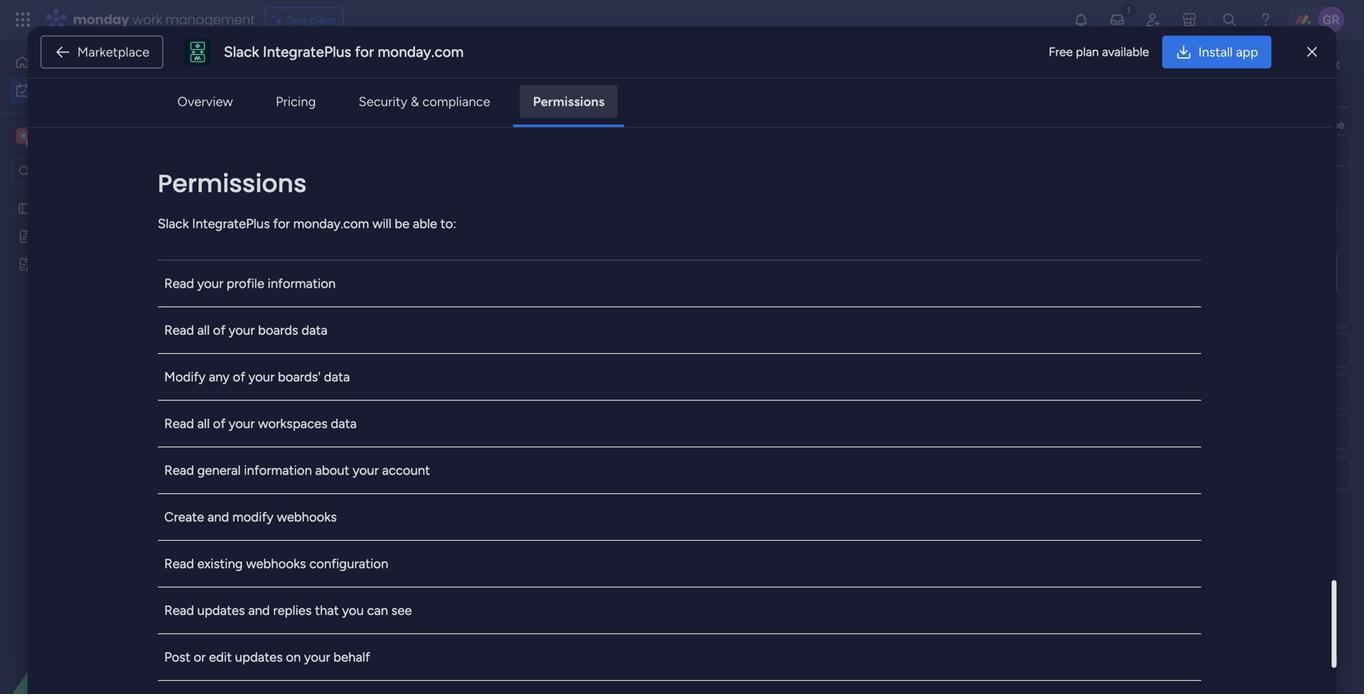 Task type: describe. For each thing, give the bounding box(es) containing it.
your left profile
[[197, 276, 223, 291]]

1 vertical spatial the
[[1096, 118, 1113, 132]]

be
[[395, 216, 410, 232]]

help image
[[1258, 11, 1274, 28]]

Filter dashboard by text search field
[[312, 130, 461, 156]]

1 + add item from the top
[[268, 354, 325, 368]]

week for next
[[313, 468, 351, 489]]

read for read all of your boards data
[[164, 323, 194, 338]]

you'd
[[1262, 118, 1290, 132]]

your left boards' at the left
[[248, 369, 275, 385]]

2 add from the top
[[278, 531, 299, 545]]

install app button
[[1162, 36, 1271, 68]]

main workspace
[[38, 128, 135, 144]]

people
[[1224, 118, 1260, 132]]

0
[[329, 591, 336, 605]]

later / 0 items
[[276, 586, 367, 607]]

data for read all of your workspaces data
[[331, 416, 357, 432]]

main
[[38, 128, 66, 144]]

monday
[[73, 10, 129, 29]]

public board image
[[17, 201, 33, 217]]

like
[[1293, 118, 1310, 132]]

next
[[276, 468, 309, 489]]

/ right the today
[[327, 261, 334, 282]]

2 vertical spatial item
[[302, 531, 325, 545]]

project management
[[833, 297, 941, 310]]

0 vertical spatial updates
[[197, 603, 245, 619]]

to do list button
[[1256, 67, 1340, 94]]

0 vertical spatial see
[[1326, 118, 1344, 132]]

workspaces
[[258, 416, 328, 432]]

developer
[[509, 70, 568, 86]]

0 horizontal spatial see
[[391, 603, 412, 619]]

workspace image
[[16, 127, 32, 145]]

to do list
[[1286, 73, 1332, 87]]

private board image
[[17, 257, 33, 272]]

read all of your boards data
[[164, 323, 328, 338]]

marketplace button
[[40, 36, 163, 68]]

read updates and replies that you can see
[[164, 603, 412, 619]]

columns
[[1156, 118, 1200, 132]]

all for read all of your workspaces data
[[197, 416, 210, 432]]

and left people
[[1202, 118, 1221, 132]]

create
[[164, 510, 204, 525]]

data for read all of your boards data
[[302, 323, 328, 338]]

home link
[[10, 49, 199, 75]]

modify any of your boards' data
[[164, 369, 350, 385]]

1 new from the top
[[267, 325, 291, 339]]

read existing webhooks configuration
[[164, 556, 388, 572]]

project for project
[[267, 295, 304, 309]]

2 new item from the top
[[267, 502, 317, 516]]

to
[[1313, 118, 1324, 132]]

modify
[[164, 369, 206, 385]]

edit
[[209, 650, 232, 665]]

select product image
[[15, 11, 31, 28]]

dates
[[312, 202, 355, 223]]

to-
[[705, 297, 721, 310]]

boards,
[[1116, 118, 1153, 132]]

slack for slack integrateplus for monday.com
[[224, 43, 259, 61]]

1 add from the top
[[278, 354, 299, 368]]

1
[[367, 472, 372, 486]]

can
[[367, 603, 388, 619]]

1 vertical spatial webhooks
[[246, 556, 306, 572]]

for for slack integrateplus for monday.com
[[355, 43, 374, 61]]

/ left 0 at the bottom left of page
[[317, 586, 325, 607]]

boards
[[258, 323, 298, 338]]

2 item from the top
[[293, 502, 317, 516]]

see plans button
[[265, 7, 344, 32]]

free plan available
[[1049, 45, 1149, 59]]

this week /
[[276, 409, 364, 430]]

free
[[1049, 45, 1073, 59]]

boards'
[[278, 369, 321, 385]]

your right about at the left bottom of page
[[353, 463, 379, 478]]

or
[[194, 650, 206, 665]]

today /
[[276, 261, 338, 282]]

monday work management
[[73, 10, 255, 29]]

date
[[1137, 261, 1161, 275]]

/ right the date
[[391, 645, 398, 666]]

&
[[411, 94, 419, 110]]

date
[[352, 645, 387, 666]]

/ up next week / 1 item
[[352, 409, 360, 430]]

available
[[1102, 45, 1149, 59]]

on
[[286, 650, 301, 665]]

data for modify any of your boards' data
[[324, 369, 350, 385]]

create and modify webhooks
[[164, 510, 337, 525]]

existing
[[197, 556, 243, 572]]

read for read updates and replies that you can see
[[164, 603, 194, 619]]

0 vertical spatial item
[[302, 354, 325, 368]]

read for read your profile information
[[164, 276, 194, 291]]

boards
[[1063, 344, 1099, 358]]

slack for slack integrateplus for monday.com will be able to:
[[158, 216, 189, 232]]

security & compliance
[[359, 94, 490, 110]]

read for read all of your workspaces data
[[164, 416, 194, 432]]

did
[[571, 70, 589, 86]]

today
[[276, 261, 323, 282]]

a
[[338, 645, 349, 666]]

provide
[[616, 70, 660, 86]]

slack integrateplus for monday.com will be able to:
[[158, 216, 456, 232]]

of for boards
[[213, 323, 225, 338]]

of for boards'
[[233, 369, 245, 385]]

you
[[342, 603, 364, 619]]

8
[[1156, 295, 1162, 308]]

for for slack integrateplus for monday.com will be able to:
[[273, 216, 290, 232]]

my
[[242, 62, 280, 98]]

pricing button
[[263, 85, 329, 118]]

about
[[315, 463, 349, 478]]

plans
[[309, 13, 336, 27]]

read all of your workspaces data
[[164, 416, 357, 432]]

2 new from the top
[[267, 502, 291, 516]]

able
[[413, 216, 437, 232]]

1 item from the top
[[293, 325, 317, 339]]

see
[[287, 13, 306, 27]]

past
[[276, 202, 309, 223]]

the
[[459, 70, 481, 86]]

people
[[1025, 261, 1060, 275]]

0 vertical spatial compliance
[[761, 70, 829, 86]]

install app
[[1198, 44, 1258, 60]]

2
[[370, 207, 377, 221]]

dapulse x slim image
[[1307, 42, 1317, 62]]

1 new item from the top
[[267, 325, 317, 339]]

list
[[1317, 73, 1332, 87]]

my work
[[242, 62, 352, 98]]

and right security
[[736, 70, 758, 86]]



Task type: vqa. For each thing, say whether or not it's contained in the screenshot.
Search In Workspace 'field'
no



Task type: locate. For each thing, give the bounding box(es) containing it.
0 horizontal spatial slack
[[158, 216, 189, 232]]

webhooks
[[277, 510, 337, 525], [246, 556, 306, 572]]

general
[[197, 463, 241, 478]]

mar 8
[[1135, 295, 1162, 308]]

information
[[832, 70, 900, 86], [268, 276, 336, 291], [244, 463, 312, 478]]

5 read from the top
[[164, 556, 194, 572]]

1 vertical spatial integrateplus
[[192, 216, 270, 232]]

0 vertical spatial monday.com
[[378, 43, 464, 61]]

0 horizontal spatial items
[[339, 591, 367, 605]]

management
[[165, 10, 255, 29]]

will
[[372, 216, 391, 232]]

group
[[731, 261, 764, 275]]

0 vertical spatial new item
[[267, 325, 317, 339]]

1 vertical spatial item
[[374, 472, 397, 486]]

1 vertical spatial add
[[278, 531, 299, 545]]

for up the security
[[355, 43, 374, 61]]

new item up boards' at the left
[[267, 325, 317, 339]]

list box
[[0, 192, 209, 500]]

project left management
[[833, 297, 870, 310]]

read for read existing webhooks configuration
[[164, 556, 194, 572]]

0 vertical spatial permissions
[[533, 94, 605, 110]]

1 vertical spatial app
[[484, 70, 506, 86]]

1 vertical spatial for
[[273, 216, 290, 232]]

updates
[[197, 603, 245, 619], [235, 650, 283, 665]]

item inside next week / 1 item
[[374, 472, 397, 486]]

1 horizontal spatial the
[[1096, 118, 1113, 132]]

integrateplus up "my work"
[[263, 43, 351, 61]]

behalf
[[333, 650, 370, 665]]

0 vertical spatial data
[[302, 323, 328, 338]]

slack
[[224, 43, 259, 61], [158, 216, 189, 232]]

of down any
[[213, 416, 225, 432]]

past dates / 2 items
[[276, 202, 408, 223]]

1 all from the top
[[197, 323, 210, 338]]

work
[[133, 10, 162, 29]]

1 horizontal spatial slack
[[224, 43, 259, 61]]

permissions down did
[[533, 94, 605, 110]]

next week / 1 item
[[276, 468, 397, 489]]

2 vertical spatial information
[[244, 463, 312, 478]]

2 all from the top
[[197, 416, 210, 432]]

1 horizontal spatial project
[[833, 297, 870, 310]]

monday.com left 2
[[293, 216, 369, 232]]

do
[[1301, 73, 1314, 87]]

0 vertical spatial integrateplus
[[263, 43, 351, 61]]

3 read from the top
[[164, 416, 194, 432]]

2 read from the top
[[164, 323, 194, 338]]

0 horizontal spatial the
[[663, 70, 683, 86]]

items right 0 at the bottom left of page
[[339, 591, 367, 605]]

read for read general information about your account
[[164, 463, 194, 478]]

1 vertical spatial new
[[267, 502, 291, 516]]

1 vertical spatial week
[[313, 468, 351, 489]]

new up boards' at the left
[[267, 325, 291, 339]]

greg robinson image
[[1077, 260, 1102, 285]]

permissions
[[533, 94, 605, 110], [158, 166, 307, 201]]

for up the today
[[273, 216, 290, 232]]

1 vertical spatial items
[[339, 591, 367, 605]]

plan
[[1076, 45, 1099, 59]]

0 vertical spatial for
[[355, 43, 374, 61]]

1 horizontal spatial permissions
[[533, 94, 605, 110]]

0 vertical spatial information
[[832, 70, 900, 86]]

1 vertical spatial monday.com
[[293, 216, 369, 232]]

and left replies
[[248, 603, 270, 619]]

week for this
[[310, 409, 349, 430]]

application logo image
[[184, 39, 211, 65]]

1 horizontal spatial for
[[355, 43, 374, 61]]

modify
[[232, 510, 274, 525]]

account
[[382, 463, 430, 478]]

new item down next
[[267, 502, 317, 516]]

0 horizontal spatial app
[[484, 70, 506, 86]]

install
[[1198, 44, 1233, 60]]

monday.com
[[378, 43, 464, 61], [293, 216, 369, 232]]

1 vertical spatial +
[[268, 531, 275, 545]]

1 horizontal spatial monday.com
[[378, 43, 464, 61]]

item
[[302, 354, 325, 368], [374, 472, 397, 486], [302, 531, 325, 545]]

overview
[[177, 94, 233, 110]]

0 vertical spatial of
[[213, 323, 225, 338]]

1 vertical spatial permissions
[[158, 166, 307, 201]]

that
[[315, 603, 339, 619]]

work
[[286, 62, 352, 98]]

webhooks down next
[[277, 510, 337, 525]]

0 vertical spatial app
[[1236, 44, 1258, 60]]

pricing
[[276, 94, 316, 110]]

of up any
[[213, 323, 225, 338]]

item
[[293, 325, 317, 339], [293, 502, 317, 516]]

/ left "1"
[[355, 468, 363, 489]]

updates up edit
[[197, 603, 245, 619]]

updates left on
[[235, 650, 283, 665]]

your left boards
[[229, 323, 255, 338]]

add up boards' at the left
[[278, 354, 299, 368]]

choose
[[1053, 118, 1093, 132]]

read
[[164, 276, 194, 291], [164, 323, 194, 338], [164, 416, 194, 432], [164, 463, 194, 478], [164, 556, 194, 572], [164, 603, 194, 619]]

of
[[213, 323, 225, 338], [233, 369, 245, 385], [213, 416, 225, 432]]

option
[[0, 194, 209, 197]]

1 read from the top
[[164, 276, 194, 291]]

0 vertical spatial slack
[[224, 43, 259, 61]]

0 vertical spatial all
[[197, 323, 210, 338]]

data right boards' at the left
[[324, 369, 350, 385]]

0 vertical spatial add
[[278, 354, 299, 368]]

integrateplus up profile
[[192, 216, 270, 232]]

0 horizontal spatial project
[[267, 295, 304, 309]]

0 vertical spatial item
[[293, 325, 317, 339]]

any
[[209, 369, 230, 385]]

permissions button
[[520, 85, 618, 118]]

0 vertical spatial the
[[663, 70, 683, 86]]

see plans
[[287, 13, 336, 27]]

2 + add item from the top
[[268, 531, 325, 545]]

app right "install"
[[1236, 44, 1258, 60]]

greg robinson image
[[1318, 7, 1344, 33]]

item up configuration
[[302, 531, 325, 545]]

0 vertical spatial new
[[267, 325, 291, 339]]

items inside later / 0 items
[[339, 591, 367, 605]]

board
[[892, 261, 922, 275]]

read left general
[[164, 463, 194, 478]]

new down next
[[267, 502, 291, 516]]

monday.com up the security & compliance button
[[378, 43, 464, 61]]

0 horizontal spatial compliance
[[422, 94, 490, 110]]

0 vertical spatial week
[[310, 409, 349, 430]]

management
[[873, 297, 941, 310]]

compliance inside button
[[422, 94, 490, 110]]

items inside past dates / 2 items
[[379, 207, 408, 221]]

1 vertical spatial data
[[324, 369, 350, 385]]

of right any
[[233, 369, 245, 385]]

marketplace
[[77, 44, 149, 60]]

0 horizontal spatial permissions
[[158, 166, 307, 201]]

/ left 2
[[359, 202, 366, 223]]

1 vertical spatial all
[[197, 416, 210, 432]]

choose the boards, columns and people you'd like to see
[[1053, 118, 1344, 132]]

public board image
[[17, 229, 33, 244]]

4 read from the top
[[164, 463, 194, 478]]

+ add item up boards' at the left
[[268, 354, 325, 368]]

data right boards
[[302, 323, 328, 338]]

do
[[721, 297, 735, 310]]

1 vertical spatial new item
[[267, 502, 317, 516]]

0 horizontal spatial monday.com
[[293, 216, 369, 232]]

read left existing
[[164, 556, 194, 572]]

2 vertical spatial of
[[213, 416, 225, 432]]

your down modify any of your boards' data
[[229, 416, 255, 432]]

post or edit updates on your behalf
[[164, 650, 370, 665]]

+ add item up 'read existing webhooks configuration'
[[268, 531, 325, 545]]

app for the
[[484, 70, 506, 86]]

notifications image
[[1073, 11, 1089, 28]]

main workspace button
[[11, 122, 160, 150]]

and right 'create'
[[207, 510, 229, 525]]

read up "modify"
[[164, 323, 194, 338]]

0 vertical spatial + add item
[[268, 354, 325, 368]]

security & compliance button
[[345, 85, 503, 118]]

1 vertical spatial compliance
[[422, 94, 490, 110]]

monday.com for slack integrateplus for monday.com
[[378, 43, 464, 61]]

1 vertical spatial see
[[391, 603, 412, 619]]

not
[[593, 70, 613, 86]]

the right the "provide"
[[663, 70, 683, 86]]

home option
[[10, 49, 199, 75]]

1 horizontal spatial see
[[1326, 118, 1344, 132]]

to
[[1286, 73, 1298, 87]]

None text field
[[1063, 203, 1337, 232]]

read left profile
[[164, 276, 194, 291]]

1 vertical spatial item
[[293, 502, 317, 516]]

items right 2
[[379, 207, 408, 221]]

item down next
[[293, 502, 317, 516]]

your
[[197, 276, 223, 291], [229, 323, 255, 338], [248, 369, 275, 385], [229, 416, 255, 432], [353, 463, 379, 478], [304, 650, 330, 665]]

update feed image
[[1109, 11, 1125, 28]]

1 + from the top
[[268, 354, 275, 368]]

workspace selection element
[[16, 126, 137, 148]]

security
[[359, 94, 408, 110]]

0 vertical spatial items
[[379, 207, 408, 221]]

status column
[[1063, 385, 1139, 399]]

data up about at the left bottom of page
[[331, 416, 357, 432]]

week right this
[[310, 409, 349, 430]]

1 horizontal spatial app
[[1236, 44, 1258, 60]]

workspace image
[[18, 127, 30, 145]]

mar
[[1135, 295, 1153, 308]]

all for read all of your boards data
[[197, 323, 210, 338]]

see right can
[[391, 603, 412, 619]]

0 vertical spatial +
[[268, 354, 275, 368]]

item up boards' at the left
[[302, 354, 325, 368]]

without
[[276, 645, 335, 666]]

invite members image
[[1145, 11, 1162, 28]]

see right to
[[1326, 118, 1344, 132]]

integrateplus for slack integrateplus for monday.com will be able to:
[[192, 216, 270, 232]]

workspace
[[70, 128, 135, 144]]

1 horizontal spatial compliance
[[761, 70, 829, 86]]

1 vertical spatial of
[[233, 369, 245, 385]]

main content
[[217, 39, 1364, 695]]

the left boards, at right
[[1096, 118, 1113, 132]]

read up post
[[164, 603, 194, 619]]

project for project management
[[833, 297, 870, 310]]

app
[[1236, 44, 1258, 60], [484, 70, 506, 86]]

lottie animation image
[[0, 529, 209, 695]]

permissions up the past
[[158, 166, 307, 201]]

1 horizontal spatial items
[[379, 207, 408, 221]]

webhooks up later at the left bottom of page
[[246, 556, 306, 572]]

monday.com for slack integrateplus for monday.com will be able to:
[[293, 216, 369, 232]]

1 vertical spatial + add item
[[268, 531, 325, 545]]

integrateplus for slack integrateplus for monday.com
[[263, 43, 351, 61]]

1 vertical spatial slack
[[158, 216, 189, 232]]

6 read from the top
[[164, 603, 194, 619]]

of for workspaces
[[213, 416, 225, 432]]

main content containing past dates /
[[217, 39, 1364, 695]]

without a date /
[[276, 645, 402, 666]]

1 image
[[1121, 1, 1136, 19]]

app for install
[[1236, 44, 1258, 60]]

1 vertical spatial information
[[268, 276, 336, 291]]

slack integrateplus for monday.com
[[224, 43, 464, 61]]

1 vertical spatial updates
[[235, 650, 283, 665]]

add up 'read existing webhooks configuration'
[[278, 531, 299, 545]]

column
[[1099, 385, 1139, 399]]

to:
[[440, 216, 456, 232]]

app inside button
[[1236, 44, 1258, 60]]

week left "1"
[[313, 468, 351, 489]]

+ up 'read existing webhooks configuration'
[[268, 531, 275, 545]]

to-do
[[705, 297, 735, 310]]

app right the
[[484, 70, 506, 86]]

data
[[302, 323, 328, 338], [324, 369, 350, 385], [331, 416, 357, 432]]

project management link
[[831, 288, 983, 316]]

monday marketplace image
[[1181, 11, 1198, 28]]

0 horizontal spatial for
[[273, 216, 290, 232]]

configuration
[[309, 556, 388, 572]]

0 vertical spatial webhooks
[[277, 510, 337, 525]]

all up any
[[197, 323, 210, 338]]

lottie animation element
[[0, 529, 209, 695]]

profile
[[227, 276, 264, 291]]

permissions inside button
[[533, 94, 605, 110]]

/
[[359, 202, 366, 223], [327, 261, 334, 282], [352, 409, 360, 430], [355, 468, 363, 489], [317, 586, 325, 607], [391, 645, 398, 666]]

read down "modify"
[[164, 416, 194, 432]]

read your profile information
[[164, 276, 336, 291]]

2 vertical spatial data
[[331, 416, 357, 432]]

security
[[686, 70, 733, 86]]

search everything image
[[1221, 11, 1238, 28]]

replies
[[273, 603, 312, 619]]

item right "1"
[[374, 472, 397, 486]]

project up boards
[[267, 295, 304, 309]]

item up boards' at the left
[[293, 325, 317, 339]]

2 + from the top
[[268, 531, 275, 545]]

+ up modify any of your boards' data
[[268, 354, 275, 368]]

all up general
[[197, 416, 210, 432]]

your right on
[[304, 650, 330, 665]]



